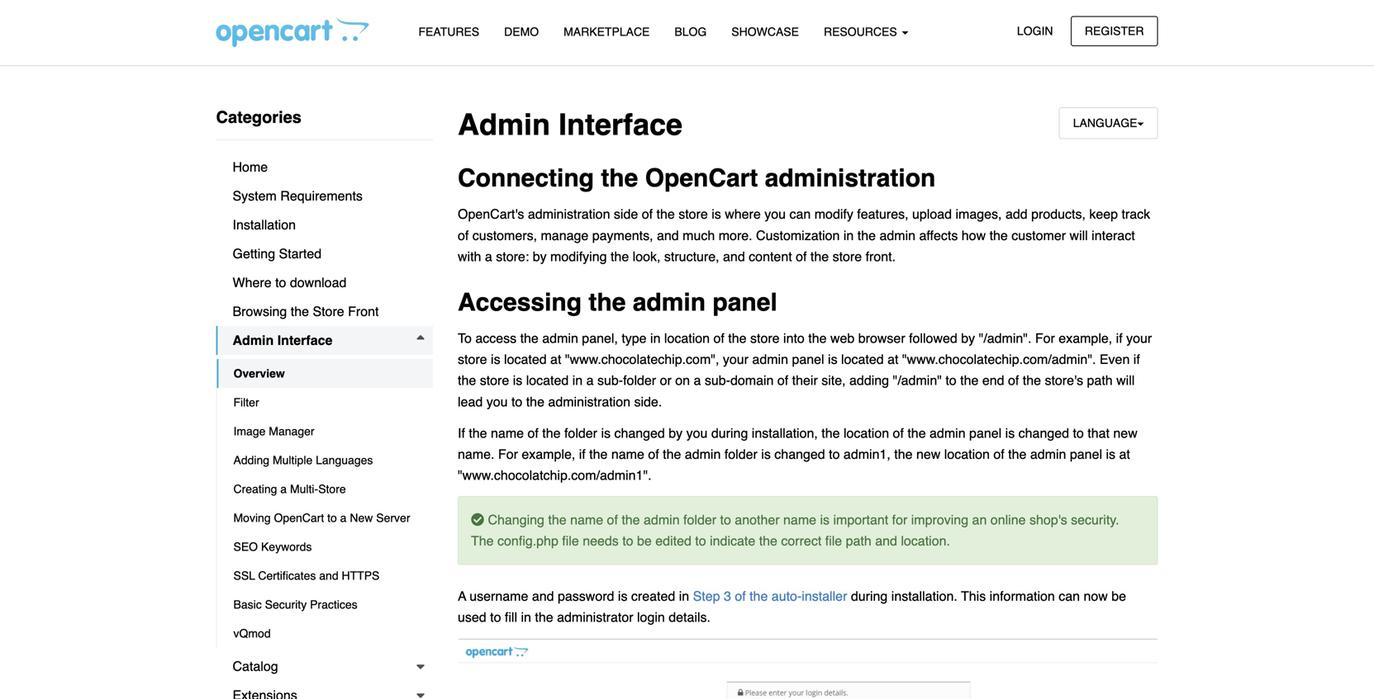 Task type: locate. For each thing, give the bounding box(es) containing it.
1 horizontal spatial file
[[825, 534, 842, 549]]

login
[[1017, 24, 1053, 38]]

0 horizontal spatial sub-
[[597, 373, 623, 388]]

panel inside to access the admin panel, type in location of the store into the web browser followed by "/admin". for example, if your store is located at "www.chocolatechip.com", your admin panel is located at "www.chocolatechip.com/admin". even if the store is located in a sub-folder or on a sub-domain of their site, adding "/admin" to the end of the store's path will lead you to the administration side.
[[792, 352, 824, 367]]

example, inside to access the admin panel, type in location of the store into the web browser followed by "/admin". for example, if your store is located at "www.chocolatechip.com", your admin panel is located at "www.chocolatechip.com/admin". even if the store is located in a sub-folder or on a sub-domain of their site, adding "/admin" to the end of the store's path will lead you to the administration side.
[[1059, 331, 1112, 346]]

ssl certificates and https link
[[217, 562, 433, 591]]

0 vertical spatial if
[[1116, 331, 1123, 346]]

changing the name of the admin folder to another name is important for improving an online shop's security. the config.php file needs to be edited to indicate the correct file path and location. alert
[[458, 497, 1158, 565]]

of down "/admin"
[[893, 426, 904, 441]]

now
[[1084, 589, 1108, 604]]

at up security.
[[1119, 447, 1130, 462]]

0 vertical spatial during
[[711, 426, 748, 441]]

path inside changing the name of the admin folder to another name is important for improving an online shop's security. the config.php file needs to be edited to indicate the correct file path and location.
[[846, 534, 871, 549]]

0 vertical spatial path
[[1087, 373, 1113, 388]]

1 horizontal spatial opencart
[[645, 164, 758, 193]]

admin up connecting
[[458, 108, 550, 142]]

a inside opencart's administration side of the store is where you can modify features, upload images, add products, keep track of customers, manage payments, and much more. customization in the admin affects how the customer will interact with a store: by modifying the look, structure, and content of the store front.
[[485, 249, 492, 264]]

at inside if the name of the folder is changed by you during installation, the location of the admin panel is changed to that new name. for example, if the name of the admin folder is changed to admin1, the new location of the admin panel is at "www.chocolatchip.com/admin1".
[[1119, 447, 1130, 462]]

structure,
[[664, 249, 719, 264]]

opencart - open source shopping cart solution image
[[216, 17, 369, 47]]

1 horizontal spatial path
[[1087, 373, 1113, 388]]

admin left panel,
[[542, 331, 578, 346]]

0 vertical spatial will
[[1070, 228, 1088, 243]]

example, up "even"
[[1059, 331, 1112, 346]]

1 vertical spatial be
[[1112, 589, 1126, 604]]

0 vertical spatial can
[[789, 207, 811, 222]]

administration up manage
[[528, 207, 610, 222]]

created
[[631, 589, 675, 604]]

end
[[982, 373, 1004, 388]]

2 horizontal spatial by
[[961, 331, 975, 346]]

overview link
[[217, 359, 433, 388]]

0 vertical spatial be
[[637, 534, 652, 549]]

1 horizontal spatial for
[[1035, 331, 1055, 346]]

1 horizontal spatial sub-
[[705, 373, 730, 388]]

customers,
[[472, 228, 537, 243]]

moving opencart to a new server
[[233, 512, 410, 525]]

username
[[469, 589, 528, 604]]

the
[[601, 164, 638, 193], [656, 207, 675, 222], [857, 228, 876, 243], [989, 228, 1008, 243], [611, 249, 629, 264], [810, 249, 829, 264], [589, 288, 626, 317], [291, 304, 309, 319], [520, 331, 539, 346], [728, 331, 747, 346], [808, 331, 827, 346], [458, 373, 476, 388], [960, 373, 979, 388], [1023, 373, 1041, 388], [526, 394, 544, 410], [469, 426, 487, 441], [542, 426, 561, 441], [822, 426, 840, 441], [907, 426, 926, 441], [589, 447, 608, 462], [663, 447, 681, 462], [894, 447, 913, 462], [1008, 447, 1027, 462], [548, 513, 566, 528], [622, 513, 640, 528], [759, 534, 777, 549], [749, 589, 768, 604], [535, 610, 553, 625]]

you up customization
[[764, 207, 786, 222]]

adding multiple languages link
[[217, 446, 433, 475]]

3
[[724, 589, 731, 604]]

marketplace link
[[551, 17, 662, 46]]

1 vertical spatial location
[[844, 426, 889, 441]]

1 vertical spatial for
[[498, 447, 518, 462]]

0 vertical spatial location
[[664, 331, 710, 346]]

of down customization
[[796, 249, 807, 264]]

location up the an
[[944, 447, 990, 462]]

during inside if the name of the folder is changed by you during installation, the location of the admin panel is changed to that new name. for example, if the name of the admin folder is changed to admin1, the new location of the admin panel is at "www.chocolatchip.com/admin1".
[[711, 426, 748, 441]]

and inside changing the name of the admin folder to another name is important for improving an online shop's security. the config.php file needs to be edited to indicate the correct file path and location.
[[875, 534, 897, 549]]

by down on
[[669, 426, 683, 441]]

1 horizontal spatial at
[[887, 352, 898, 367]]

0 horizontal spatial can
[[789, 207, 811, 222]]

by inside opencart's administration side of the store is where you can modify features, upload images, add products, keep track of customers, manage payments, and much more. customization in the admin affects how the customer will interact with a store: by modifying the look, structure, and content of the store front.
[[533, 249, 547, 264]]

admin up edited
[[644, 513, 680, 528]]

panel up their
[[792, 352, 824, 367]]

file right "correct"
[[825, 534, 842, 549]]

improving
[[911, 513, 968, 528]]

store down adding multiple languages link
[[318, 483, 346, 496]]

1 vertical spatial opencart
[[274, 512, 324, 525]]

0 horizontal spatial interface
[[277, 333, 332, 348]]

your up domain
[[723, 352, 749, 367]]

if right "even"
[[1133, 352, 1140, 367]]

can up customization
[[789, 207, 811, 222]]

register
[[1085, 24, 1144, 38]]

2 horizontal spatial you
[[764, 207, 786, 222]]

1 horizontal spatial will
[[1116, 373, 1135, 388]]

ssl
[[233, 570, 255, 583]]

and left "password"
[[532, 589, 554, 604]]

0 vertical spatial you
[[764, 207, 786, 222]]

opencart down multi-
[[274, 512, 324, 525]]

you
[[764, 207, 786, 222], [486, 394, 508, 410], [686, 426, 708, 441]]

folder up edited
[[683, 513, 716, 528]]

where to download
[[233, 275, 346, 290]]

your up "even"
[[1126, 331, 1152, 346]]

language
[[1073, 116, 1137, 130]]

for right name.
[[498, 447, 518, 462]]

be
[[637, 534, 652, 549], [1112, 589, 1126, 604]]

sub- right on
[[705, 373, 730, 388]]

installer
[[802, 589, 847, 604]]

1 horizontal spatial interface
[[559, 108, 683, 142]]

0 vertical spatial store
[[313, 304, 344, 319]]

at down accessing
[[550, 352, 561, 367]]

folder up "www.chocolatchip.com/admin1". on the bottom of page
[[564, 426, 597, 441]]

if up "www.chocolatchip.com/admin1". on the bottom of page
[[579, 447, 586, 462]]

will down products,
[[1070, 228, 1088, 243]]

2 vertical spatial administration
[[548, 394, 630, 410]]

creating
[[233, 483, 277, 496]]

sub- down "www.chocolatechip.com",
[[597, 373, 623, 388]]

multiple
[[273, 454, 313, 467]]

0 vertical spatial new
[[1113, 426, 1138, 441]]

changed down "installation,"
[[774, 447, 825, 462]]

1 horizontal spatial by
[[669, 426, 683, 441]]

1 vertical spatial your
[[723, 352, 749, 367]]

2 file from the left
[[825, 534, 842, 549]]

0 vertical spatial by
[[533, 249, 547, 264]]

of up online
[[993, 447, 1004, 462]]

1 horizontal spatial admin
[[458, 108, 550, 142]]

system
[[233, 188, 277, 204]]

path inside to access the admin panel, type in location of the store into the web browser followed by "/admin". for example, if your store is located at "www.chocolatechip.com", your admin panel is located at "www.chocolatechip.com/admin". even if the store is located in a sub-folder or on a sub-domain of their site, adding "/admin" to the end of the store's path will lead you to the administration side.
[[1087, 373, 1113, 388]]

showcase link
[[719, 17, 811, 46]]

0 horizontal spatial you
[[486, 394, 508, 410]]

upload
[[912, 207, 952, 222]]

2 horizontal spatial if
[[1133, 352, 1140, 367]]

for right "/admin".
[[1035, 331, 1055, 346]]

0 horizontal spatial location
[[664, 331, 710, 346]]

name
[[491, 426, 524, 441], [611, 447, 644, 462], [570, 513, 603, 528], [783, 513, 816, 528]]

of up "www.chocolatchip.com/admin1". on the bottom of page
[[528, 426, 539, 441]]

will inside opencart's administration side of the store is where you can modify features, upload images, add products, keep track of customers, manage payments, and much more. customization in the admin affects how the customer will interact with a store: by modifying the look, structure, and content of the store front.
[[1070, 228, 1088, 243]]

to left the new
[[327, 512, 337, 525]]

2 vertical spatial location
[[944, 447, 990, 462]]

location up admin1,
[[844, 426, 889, 441]]

in down "modify"
[[843, 228, 854, 243]]

panel down that
[[1070, 447, 1102, 462]]

0 horizontal spatial be
[[637, 534, 652, 549]]

be left edited
[[637, 534, 652, 549]]

0 horizontal spatial file
[[562, 534, 579, 549]]

admin
[[879, 228, 915, 243], [633, 288, 706, 317], [542, 331, 578, 346], [752, 352, 788, 367], [930, 426, 966, 441], [685, 447, 721, 462], [1030, 447, 1066, 462], [644, 513, 680, 528]]

if inside if the name of the folder is changed by you during installation, the location of the admin panel is changed to that new name. for example, if the name of the admin folder is changed to admin1, the new location of the admin panel is at "www.chocolatchip.com/admin1".
[[579, 447, 586, 462]]

image manager
[[233, 425, 314, 438]]

and down the for
[[875, 534, 897, 549]]

admin interface down browsing
[[233, 333, 332, 348]]

features link
[[406, 17, 492, 46]]

0 horizontal spatial by
[[533, 249, 547, 264]]

1 vertical spatial administration
[[528, 207, 610, 222]]

login link
[[1003, 16, 1067, 46]]

for inside if the name of the folder is changed by you during installation, the location of the admin panel is changed to that new name. for example, if the name of the admin folder is changed to admin1, the new location of the admin panel is at "www.chocolatchip.com/admin1".
[[498, 447, 518, 462]]

step 3 of the auto-installer link
[[693, 589, 847, 604]]

will down "even"
[[1116, 373, 1135, 388]]

1 horizontal spatial your
[[1126, 331, 1152, 346]]

side
[[614, 207, 638, 222]]

image
[[233, 425, 266, 438]]

0 vertical spatial admin
[[458, 108, 550, 142]]

in up the details.
[[679, 589, 689, 604]]

opencart up where
[[645, 164, 758, 193]]

if
[[1116, 331, 1123, 346], [1133, 352, 1140, 367], [579, 447, 586, 462]]

the
[[471, 534, 494, 549]]

to
[[458, 331, 472, 346]]

store's
[[1045, 373, 1083, 388]]

1 horizontal spatial during
[[851, 589, 888, 604]]

front.
[[866, 249, 896, 264]]

new right that
[[1113, 426, 1138, 441]]

of up needs
[[607, 513, 618, 528]]

web
[[830, 331, 855, 346]]

admin up 'shop's'
[[1030, 447, 1066, 462]]

1 horizontal spatial changed
[[774, 447, 825, 462]]

a right with
[[485, 249, 492, 264]]

in right type
[[650, 331, 661, 346]]

system requirements link
[[216, 182, 433, 211]]

folder down "www.chocolatechip.com",
[[623, 373, 656, 388]]

0 vertical spatial administration
[[765, 164, 936, 193]]

basic
[[233, 599, 262, 612]]

you inside to access the admin panel, type in location of the store into the web browser followed by "/admin". for example, if your store is located at "www.chocolatechip.com", your admin panel is located at "www.chocolatechip.com/admin". even if the store is located in a sub-folder or on a sub-domain of their site, adding "/admin" to the end of the store's path will lead you to the administration side.
[[486, 394, 508, 410]]

moving opencart to a new server link
[[217, 504, 433, 533]]

location inside to access the admin panel, type in location of the store into the web browser followed by "/admin". for example, if your store is located at "www.chocolatechip.com", your admin panel is located at "www.chocolatechip.com/admin". even if the store is located in a sub-folder or on a sub-domain of their site, adding "/admin" to the end of the store's path will lead you to the administration side.
[[664, 331, 710, 346]]

image manager link
[[217, 417, 433, 446]]

2 vertical spatial you
[[686, 426, 708, 441]]

1 vertical spatial you
[[486, 394, 508, 410]]

by right store:
[[533, 249, 547, 264]]

example, up "www.chocolatchip.com/admin1". on the bottom of page
[[522, 447, 575, 462]]

panel
[[713, 288, 777, 317], [792, 352, 824, 367], [969, 426, 1002, 441], [1070, 447, 1102, 462]]

admin down the features,
[[879, 228, 915, 243]]

0 horizontal spatial path
[[846, 534, 871, 549]]

2 horizontal spatial at
[[1119, 447, 1130, 462]]

2 vertical spatial if
[[579, 447, 586, 462]]

"/admin".
[[979, 331, 1031, 346]]

opencart's administration side of the store is where you can modify features, upload images, add products, keep track of customers, manage payments, and much more. customization in the admin affects how the customer will interact with a store: by modifying the look, structure, and content of the store front.
[[458, 207, 1150, 264]]

1 vertical spatial during
[[851, 589, 888, 604]]

1 vertical spatial will
[[1116, 373, 1135, 388]]

1 horizontal spatial be
[[1112, 589, 1126, 604]]

you inside if the name of the folder is changed by you during installation, the location of the admin panel is changed to that new name. for example, if the name of the admin folder is changed to admin1, the new location of the admin panel is at "www.chocolatchip.com/admin1".
[[686, 426, 708, 441]]

0 horizontal spatial admin
[[233, 333, 274, 348]]

1 vertical spatial can
[[1059, 589, 1080, 604]]

content
[[749, 249, 792, 264]]

path
[[1087, 373, 1113, 388], [846, 534, 871, 549]]

in
[[843, 228, 854, 243], [650, 331, 661, 346], [572, 373, 583, 388], [679, 589, 689, 604], [521, 610, 531, 625]]

location up on
[[664, 331, 710, 346]]

1 file from the left
[[562, 534, 579, 549]]

more.
[[719, 228, 752, 243]]

track
[[1122, 207, 1150, 222]]

0 horizontal spatial during
[[711, 426, 748, 441]]

multi-
[[290, 483, 318, 496]]

changing
[[488, 513, 544, 528]]

location.
[[901, 534, 950, 549]]

1 horizontal spatial can
[[1059, 589, 1080, 604]]

path down "even"
[[1087, 373, 1113, 388]]

folder down "installation,"
[[724, 447, 758, 462]]

by inside to access the admin panel, type in location of the store into the web browser followed by "/admin". for example, if your store is located at "www.chocolatechip.com", your admin panel is located at "www.chocolatechip.com/admin". even if the store is located in a sub-folder or on a sub-domain of their site, adding "/admin" to the end of the store's path will lead you to the administration side.
[[961, 331, 975, 346]]

features
[[418, 25, 479, 38]]

affects
[[919, 228, 958, 243]]

1 horizontal spatial admin interface
[[458, 108, 683, 142]]

access
[[475, 331, 517, 346]]

0 horizontal spatial new
[[916, 447, 941, 462]]

store up lead
[[480, 373, 509, 388]]

at
[[550, 352, 561, 367], [887, 352, 898, 367], [1119, 447, 1130, 462]]

how
[[962, 228, 986, 243]]

folder
[[623, 373, 656, 388], [564, 426, 597, 441], [724, 447, 758, 462], [683, 513, 716, 528]]

you right lead
[[486, 394, 508, 410]]

admin
[[458, 108, 550, 142], [233, 333, 274, 348]]

that
[[1088, 426, 1110, 441]]

another
[[735, 513, 780, 528]]

details.
[[669, 610, 711, 625]]

0 horizontal spatial example,
[[522, 447, 575, 462]]

file left needs
[[562, 534, 579, 549]]

changed down side.
[[614, 426, 665, 441]]

path down important
[[846, 534, 871, 549]]

name up name.
[[491, 426, 524, 441]]

0 vertical spatial for
[[1035, 331, 1055, 346]]

1 vertical spatial admin
[[233, 333, 274, 348]]

1 vertical spatial example,
[[522, 447, 575, 462]]

1 vertical spatial by
[[961, 331, 975, 346]]

0 vertical spatial interface
[[559, 108, 683, 142]]

correct
[[781, 534, 822, 549]]

folder inside changing the name of the admin folder to another name is important for improving an online shop's security. the config.php file needs to be edited to indicate the correct file path and location.
[[683, 513, 716, 528]]

new
[[1113, 426, 1138, 441], [916, 447, 941, 462]]

admin inside opencart's administration side of the store is where you can modify features, upload images, add products, keep track of customers, manage payments, and much more. customization in the admin affects how the customer will interact with a store: by modifying the look, structure, and content of the store front.
[[879, 228, 915, 243]]

1 vertical spatial admin interface
[[233, 333, 332, 348]]

admin down browsing
[[233, 333, 274, 348]]

0 horizontal spatial will
[[1070, 228, 1088, 243]]

filter link
[[217, 388, 433, 417]]

1 vertical spatial interface
[[277, 333, 332, 348]]

vqmod link
[[217, 620, 433, 649]]

to right "/admin"
[[945, 373, 957, 388]]

check circle image
[[471, 514, 484, 527]]

overview
[[233, 367, 285, 380]]

in down panel,
[[572, 373, 583, 388]]

adding
[[849, 373, 889, 388]]

store down where to download link
[[313, 304, 344, 319]]

1 horizontal spatial if
[[1116, 331, 1123, 346]]

0 horizontal spatial if
[[579, 447, 586, 462]]

0 vertical spatial example,
[[1059, 331, 1112, 346]]

2 vertical spatial by
[[669, 426, 683, 441]]

by right followed
[[961, 331, 975, 346]]

panel down content
[[713, 288, 777, 317]]

of
[[642, 207, 653, 222], [458, 228, 469, 243], [796, 249, 807, 264], [713, 331, 724, 346], [777, 373, 788, 388], [1008, 373, 1019, 388], [528, 426, 539, 441], [893, 426, 904, 441], [648, 447, 659, 462], [993, 447, 1004, 462], [607, 513, 618, 528], [735, 589, 746, 604]]

if
[[458, 426, 465, 441]]

during left "installation,"
[[711, 426, 748, 441]]

marketplace
[[564, 25, 650, 38]]

1 vertical spatial path
[[846, 534, 871, 549]]

1 sub- from the left
[[597, 373, 623, 388]]

adding
[[233, 454, 269, 467]]

will inside to access the admin panel, type in location of the store into the web browser followed by "/admin". for example, if your store is located at "www.chocolatechip.com", your admin panel is located at "www.chocolatechip.com/admin". even if the store is located in a sub-folder or on a sub-domain of their site, adding "/admin" to the end of the store's path will lead you to the administration side.
[[1116, 373, 1135, 388]]

1 horizontal spatial you
[[686, 426, 708, 441]]

basic security practices link
[[217, 591, 433, 620]]

1 horizontal spatial example,
[[1059, 331, 1112, 346]]

can left now
[[1059, 589, 1080, 604]]

opencart's
[[458, 207, 524, 222]]

0 horizontal spatial for
[[498, 447, 518, 462]]

changed left that
[[1018, 426, 1069, 441]]

much
[[683, 228, 715, 243]]

filter
[[233, 396, 259, 409]]

administration inside to access the admin panel, type in location of the store into the web browser followed by "/admin". for example, if your store is located at "www.chocolatechip.com", your admin panel is located at "www.chocolatechip.com/admin". even if the store is located in a sub-folder or on a sub-domain of their site, adding "/admin" to the end of the store's path will lead you to the administration side.
[[548, 394, 630, 410]]

a
[[485, 249, 492, 264], [586, 373, 594, 388], [694, 373, 701, 388], [280, 483, 287, 496], [340, 512, 347, 525]]

administration left side.
[[548, 394, 630, 410]]

you down on
[[686, 426, 708, 441]]

of up with
[[458, 228, 469, 243]]

1 horizontal spatial location
[[844, 426, 889, 441]]



Task type: vqa. For each thing, say whether or not it's contained in the screenshot.
bottom Admin Interface
yes



Task type: describe. For each thing, give the bounding box(es) containing it.
in inside during installation. this information can now be used to fill in the administrator login details.
[[521, 610, 531, 625]]

0 vertical spatial admin interface
[[458, 108, 683, 142]]

of down side.
[[648, 447, 659, 462]]

edited
[[655, 534, 691, 549]]

1 vertical spatial store
[[318, 483, 346, 496]]

where to download link
[[216, 269, 433, 297]]

1 horizontal spatial new
[[1113, 426, 1138, 441]]

seo keywords
[[233, 541, 312, 554]]

to inside during installation. this information can now be used to fill in the administrator login details.
[[490, 610, 501, 625]]

browsing the store front
[[233, 304, 379, 319]]

installation
[[233, 217, 296, 233]]

important
[[833, 513, 888, 528]]

register link
[[1071, 16, 1158, 46]]

catalog link
[[216, 653, 433, 682]]

admin down "/admin"
[[930, 426, 966, 441]]

"www.chocolatechip.com",
[[565, 352, 719, 367]]

blog link
[[662, 17, 719, 46]]

name up "correct"
[[783, 513, 816, 528]]

to right the where
[[275, 275, 286, 290]]

products,
[[1031, 207, 1086, 222]]

installation link
[[216, 211, 433, 240]]

with
[[458, 249, 481, 264]]

certificates
[[258, 570, 316, 583]]

a inside moving opencart to a new server link
[[340, 512, 347, 525]]

0 vertical spatial opencart
[[645, 164, 758, 193]]

to right lead
[[511, 394, 522, 410]]

manager
[[269, 425, 314, 438]]

to up the indicate
[[720, 513, 731, 528]]

online
[[990, 513, 1026, 528]]

0 horizontal spatial admin interface
[[233, 333, 332, 348]]

name up needs
[[570, 513, 603, 528]]

admin1,
[[844, 447, 891, 462]]

requirements
[[280, 188, 363, 204]]

store down to
[[458, 352, 487, 367]]

site,
[[821, 373, 846, 388]]

keywords
[[261, 541, 312, 554]]

getting started link
[[216, 240, 433, 269]]

accessing the admin panel
[[458, 288, 777, 317]]

name.
[[458, 447, 494, 462]]

to right edited
[[695, 534, 706, 549]]

panel,
[[582, 331, 618, 346]]

payments,
[[592, 228, 653, 243]]

new
[[350, 512, 373, 525]]

a inside the creating a multi-store link
[[280, 483, 287, 496]]

store left the into
[[750, 331, 780, 346]]

basic security practices
[[233, 599, 357, 612]]

information
[[990, 589, 1055, 604]]

be inside changing the name of the admin folder to another name is important for improving an online shop's security. the config.php file needs to be edited to indicate the correct file path and location.
[[637, 534, 652, 549]]

a
[[458, 589, 466, 604]]

can inside opencart's administration side of the store is where you can modify features, upload images, add products, keep track of customers, manage payments, and much more. customization in the admin affects how the customer will interact with a store: by modifying the look, structure, and content of the store front.
[[789, 207, 811, 222]]

system requirements
[[233, 188, 363, 204]]

into
[[783, 331, 805, 346]]

"/admin"
[[893, 373, 942, 388]]

2 horizontal spatial location
[[944, 447, 990, 462]]

language button
[[1059, 107, 1158, 139]]

demo link
[[492, 17, 551, 46]]

security.
[[1071, 513, 1119, 528]]

0 vertical spatial your
[[1126, 331, 1152, 346]]

is inside changing the name of the admin folder to another name is important for improving an online shop's security. the config.php file needs to be edited to indicate the correct file path and location.
[[820, 513, 830, 528]]

used
[[458, 610, 486, 625]]

getting
[[233, 246, 275, 262]]

during installation. this information can now be used to fill in the administrator login details.
[[458, 589, 1126, 625]]

1 vertical spatial if
[[1133, 352, 1140, 367]]

server
[[376, 512, 410, 525]]

followed
[[909, 331, 957, 346]]

creating a multi-store link
[[217, 475, 433, 504]]

an
[[972, 513, 987, 528]]

installation,
[[752, 426, 818, 441]]

login
[[637, 610, 665, 625]]

store left the front. on the right top of the page
[[832, 249, 862, 264]]

admin interface login image
[[458, 639, 1158, 700]]

creating a multi-store
[[233, 483, 346, 496]]

be inside during installation. this information can now be used to fill in the administrator login details.
[[1112, 589, 1126, 604]]

showcase
[[731, 25, 799, 38]]

admin inside changing the name of the admin folder to another name is important for improving an online shop's security. the config.php file needs to be edited to indicate the correct file path and location.
[[644, 513, 680, 528]]

this
[[961, 589, 986, 604]]

a right on
[[694, 373, 701, 388]]

of right side
[[642, 207, 653, 222]]

the inside during installation. this information can now be used to fill in the administrator login details.
[[535, 610, 553, 625]]

in inside opencart's administration side of the store is where you can modify features, upload images, add products, keep track of customers, manage payments, and much more. customization in the admin affects how the customer will interact with a store: by modifying the look, structure, and content of the store front.
[[843, 228, 854, 243]]

0 horizontal spatial at
[[550, 352, 561, 367]]

seo
[[233, 541, 258, 554]]

to access the admin panel, type in location of the store into the web browser followed by "/admin". for example, if your store is located at "www.chocolatechip.com", your admin panel is located at "www.chocolatechip.com/admin". even if the store is located in a sub-folder or on a sub-domain of their site, adding "/admin" to the end of the store's path will lead you to the administration side.
[[458, 331, 1152, 410]]

a down panel,
[[586, 373, 594, 388]]

to left admin1,
[[829, 447, 840, 462]]

you inside opencart's administration side of the store is where you can modify features, upload images, add products, keep track of customers, manage payments, and much more. customization in the admin affects how the customer will interact with a store: by modifying the look, structure, and content of the store front.
[[764, 207, 786, 222]]

and down seo keywords link
[[319, 570, 338, 583]]

2 horizontal spatial changed
[[1018, 426, 1069, 441]]

interact
[[1092, 228, 1135, 243]]

is inside opencart's administration side of the store is where you can modify features, upload images, add products, keep track of customers, manage payments, and much more. customization in the admin affects how the customer will interact with a store: by modifying the look, structure, and content of the store front.
[[712, 207, 721, 222]]

demo
[[504, 25, 539, 38]]

look,
[[633, 249, 661, 264]]

panel down end
[[969, 426, 1002, 441]]

0 horizontal spatial opencart
[[274, 512, 324, 525]]

indicate
[[710, 534, 755, 549]]

for inside to access the admin panel, type in location of the store into the web browser followed by "/admin". for example, if your store is located at "www.chocolatechip.com", your admin panel is located at "www.chocolatechip.com/admin". even if the store is located in a sub-folder or on a sub-domain of their site, adding "/admin" to the end of the store's path will lead you to the administration side.
[[1035, 331, 1055, 346]]

1 vertical spatial new
[[916, 447, 941, 462]]

accessing
[[458, 288, 582, 317]]

"www.chocolatechip.com/admin".
[[902, 352, 1096, 367]]

store up much
[[678, 207, 708, 222]]

to left that
[[1073, 426, 1084, 441]]

blog
[[675, 25, 707, 38]]

download
[[290, 275, 346, 290]]

the inside browsing the store front link
[[291, 304, 309, 319]]

administration inside opencart's administration side of the store is where you can modify features, upload images, add products, keep track of customers, manage payments, and much more. customization in the admin affects how the customer will interact with a store: by modifying the look, structure, and content of the store front.
[[528, 207, 610, 222]]

admin up domain
[[752, 352, 788, 367]]

admin interface link
[[216, 326, 433, 355]]

languages
[[316, 454, 373, 467]]

and up look,
[[657, 228, 679, 243]]

on
[[675, 373, 690, 388]]

and down 'more.'
[[723, 249, 745, 264]]

shop's
[[1029, 513, 1067, 528]]

home link
[[216, 153, 433, 182]]

administrator
[[557, 610, 633, 625]]

by inside if the name of the folder is changed by you during installation, the location of the admin panel is changed to that new name. for example, if the name of the admin folder is changed to admin1, the new location of the admin panel is at "www.chocolatchip.com/admin1".
[[669, 426, 683, 441]]

images,
[[956, 207, 1002, 222]]

2 sub- from the left
[[705, 373, 730, 388]]

of right 3
[[735, 589, 746, 604]]

to right needs
[[622, 534, 633, 549]]

folder inside to access the admin panel, type in location of the store into the web browser followed by "/admin". for example, if your store is located at "www.chocolatechip.com", your admin panel is located at "www.chocolatechip.com/admin". even if the store is located in a sub-folder or on a sub-domain of their site, adding "/admin" to the end of the store's path will lead you to the administration side.
[[623, 373, 656, 388]]

front
[[348, 304, 379, 319]]

admin up type
[[633, 288, 706, 317]]

of left their
[[777, 373, 788, 388]]

of left the into
[[713, 331, 724, 346]]

needs
[[583, 534, 619, 549]]

name down side.
[[611, 447, 644, 462]]

0 horizontal spatial changed
[[614, 426, 665, 441]]

example, inside if the name of the folder is changed by you during installation, the location of the admin panel is changed to that new name. for example, if the name of the admin folder is changed to admin1, the new location of the admin panel is at "www.chocolatchip.com/admin1".
[[522, 447, 575, 462]]

categories
[[216, 108, 301, 127]]

side.
[[634, 394, 662, 410]]

can inside during installation. this information can now be used to fill in the administrator login details.
[[1059, 589, 1080, 604]]

security
[[265, 599, 307, 612]]

customer
[[1012, 228, 1066, 243]]

of right end
[[1008, 373, 1019, 388]]

adding multiple languages
[[233, 454, 373, 467]]

customization
[[756, 228, 840, 243]]

admin down on
[[685, 447, 721, 462]]

during inside during installation. this information can now be used to fill in the administrator login details.
[[851, 589, 888, 604]]

password
[[558, 589, 614, 604]]

0 horizontal spatial your
[[723, 352, 749, 367]]

of inside changing the name of the admin folder to another name is important for improving an online shop's security. the config.php file needs to be edited to indicate the correct file path and location.
[[607, 513, 618, 528]]



